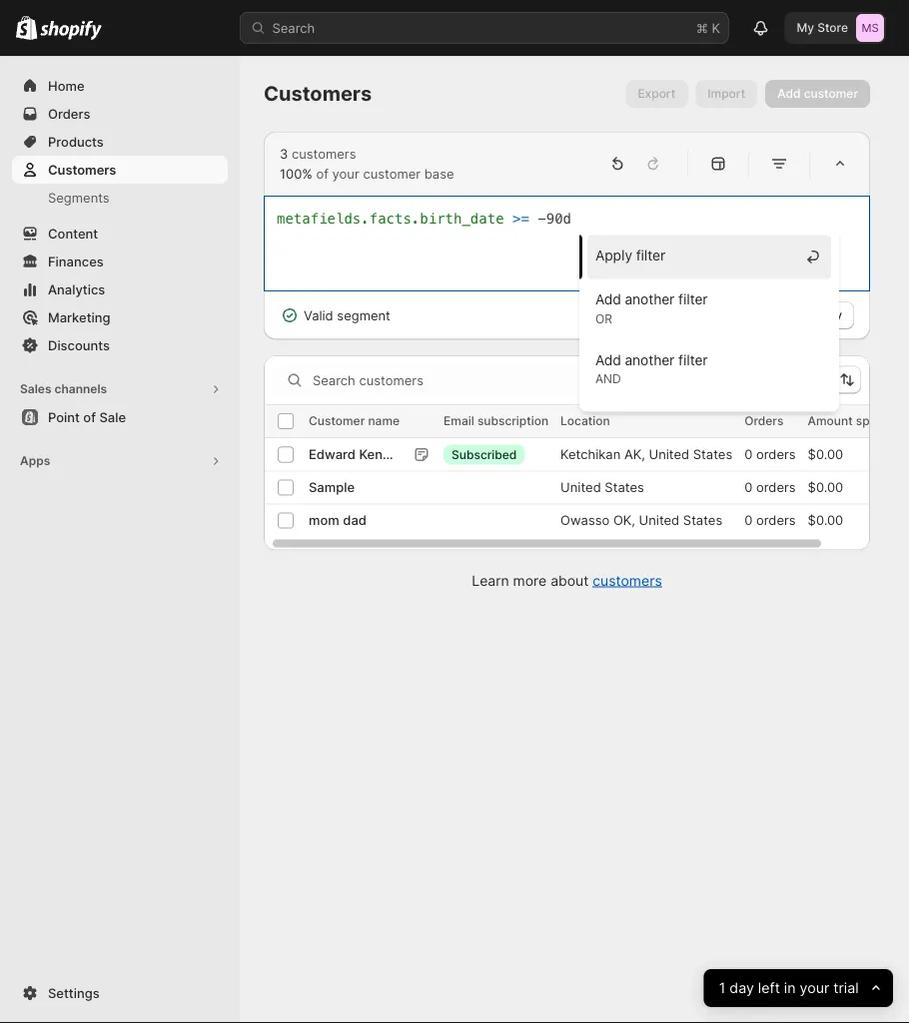 Task type: describe. For each thing, give the bounding box(es) containing it.
point of sale button
[[0, 404, 240, 432]]

trial
[[834, 980, 859, 998]]

Editor field
[[275, 209, 857, 412]]

subscribed
[[452, 448, 517, 462]]

redo image
[[643, 154, 663, 174]]

1
[[719, 980, 726, 998]]

import button
[[696, 80, 757, 108]]

customers link
[[12, 156, 228, 184]]

0 vertical spatial customers
[[264, 81, 372, 106]]

another for add another filter and
[[625, 352, 675, 368]]

export button
[[626, 80, 688, 108]]

subscription
[[477, 414, 549, 429]]

spent
[[856, 414, 888, 429]]

customers inside 3 customers 100% of your customer base
[[292, 146, 356, 161]]

search
[[272, 20, 315, 35]]

left
[[758, 980, 780, 998]]

sales channels button
[[12, 376, 228, 404]]

To create a segment, choose a template or apply a filter. text field
[[277, 209, 857, 279]]

1 horizontal spatial orders
[[744, 414, 784, 429]]

apply filter
[[595, 247, 665, 264]]

k
[[712, 20, 720, 35]]

my
[[797, 20, 814, 35]]

customer inside 3 customers 100% of your customer base
[[363, 166, 421, 181]]

0 orders for united states
[[744, 480, 796, 495]]

1 vertical spatial states
[[605, 480, 644, 495]]

export
[[638, 86, 676, 101]]

shopify image
[[16, 16, 37, 40]]

add customer button
[[765, 80, 870, 108]]

about
[[551, 572, 589, 589]]

mom
[[309, 513, 339, 528]]

orders for owasso ok, united states
[[756, 513, 796, 528]]

discounts
[[48, 338, 110, 353]]

orders for ketchikan ak, united states
[[756, 447, 796, 462]]

settings
[[48, 986, 100, 1001]]

content
[[48, 226, 98, 241]]

states for owasso ok, united states
[[683, 513, 722, 528]]

owasso ok, united states
[[561, 513, 722, 528]]

day
[[730, 980, 754, 998]]

of inside 3 customers 100% of your customer base
[[316, 166, 329, 181]]

another for add another filter or
[[625, 291, 675, 308]]

apps button
[[12, 448, 228, 476]]

discounts link
[[12, 332, 228, 360]]

my store image
[[856, 14, 884, 42]]

sample
[[309, 480, 355, 495]]

>=
[[512, 211, 529, 227]]

owasso
[[561, 513, 610, 528]]

-
[[538, 211, 546, 227]]

apply for apply
[[809, 308, 842, 323]]

orders for united states
[[756, 480, 796, 495]]

0 orders for ketchikan ak, united states
[[744, 447, 796, 462]]

settings link
[[12, 980, 228, 1008]]

90d
[[546, 211, 571, 227]]

customer
[[309, 414, 365, 429]]

my store
[[797, 20, 848, 35]]

apply button
[[797, 302, 854, 330]]

point
[[48, 410, 80, 425]]

⌘ k
[[696, 20, 720, 35]]

0 for owasso ok, united states
[[744, 513, 753, 528]]

sample link
[[309, 478, 355, 498]]

customer name
[[309, 414, 400, 429]]

0 for united states
[[744, 480, 753, 495]]

segment
[[337, 308, 390, 323]]

channels
[[54, 382, 107, 397]]

1 vertical spatial customers
[[48, 162, 116, 177]]

-90d
[[538, 211, 571, 227]]

sales channels
[[20, 382, 107, 397]]

apply filter option
[[579, 231, 839, 279]]

email
[[444, 414, 474, 429]]

point of sale link
[[12, 404, 228, 432]]

add customer
[[777, 86, 858, 101]]

finances
[[48, 254, 104, 269]]

your for customer
[[332, 166, 359, 181]]

products
[[48, 134, 104, 149]]

$0.00 for united states
[[808, 480, 843, 495]]

products link
[[12, 128, 228, 156]]

ketchikan ak, united states
[[561, 447, 732, 462]]

filter for add another filter and
[[678, 352, 708, 368]]

apps
[[20, 454, 50, 469]]

0 for ketchikan ak, united states
[[744, 447, 753, 462]]

sales
[[20, 382, 51, 397]]

learn
[[472, 572, 509, 589]]

marketing
[[48, 310, 110, 325]]

name
[[368, 414, 400, 429]]

3 customers 100% of your customer base
[[280, 146, 454, 181]]

more
[[513, 572, 547, 589]]

add another filter and
[[595, 352, 708, 386]]

valid
[[304, 308, 333, 323]]

amount spent
[[808, 414, 888, 429]]

valid segment
[[304, 308, 390, 323]]

mom dad link
[[309, 511, 367, 531]]



Task type: locate. For each thing, give the bounding box(es) containing it.
ok,
[[613, 513, 635, 528]]

1 horizontal spatial your
[[800, 980, 830, 998]]

filter inside add another filter or
[[678, 291, 708, 308]]

or
[[595, 312, 612, 326]]

2 vertical spatial 0 orders
[[744, 513, 796, 528]]

customers up 3
[[264, 81, 372, 106]]

add right the import
[[777, 86, 801, 101]]

0
[[744, 447, 753, 462], [744, 480, 753, 495], [744, 513, 753, 528]]

mom dad
[[309, 513, 367, 528]]

2 $0.00 from the top
[[808, 480, 843, 495]]

and
[[595, 372, 621, 386]]

1 vertical spatial your
[[800, 980, 830, 998]]

learn more about customers
[[472, 572, 662, 589]]

1 0 orders from the top
[[744, 447, 796, 462]]

1 day left in your trial button
[[704, 970, 893, 1008]]

of inside point of sale link
[[83, 410, 96, 425]]

apply inside apply filter 'option'
[[595, 247, 632, 264]]

0 vertical spatial united
[[649, 447, 689, 462]]

0 orders for owasso ok, united states
[[744, 513, 796, 528]]

apply inside 'apply' button
[[809, 308, 842, 323]]

2 vertical spatial add
[[595, 352, 621, 368]]

united up owasso
[[561, 480, 601, 495]]

add inside the add another filter and
[[595, 352, 621, 368]]

customer down store
[[804, 86, 858, 101]]

1 horizontal spatial apply
[[809, 308, 842, 323]]

100%
[[280, 166, 313, 181]]

customer up metafields.facts.birth_date
[[363, 166, 421, 181]]

3 0 orders from the top
[[744, 513, 796, 528]]

point of sale
[[48, 410, 126, 425]]

of right the 100%
[[316, 166, 329, 181]]

0 vertical spatial 0
[[744, 447, 753, 462]]

0 horizontal spatial apply
[[595, 247, 632, 264]]

filter
[[636, 247, 665, 264], [678, 291, 708, 308], [678, 352, 708, 368]]

location
[[561, 414, 610, 429]]

0 vertical spatial 0 orders
[[744, 447, 796, 462]]

0 vertical spatial customer
[[804, 86, 858, 101]]

filter inside the add another filter and
[[678, 352, 708, 368]]

analytics
[[48, 282, 105, 297]]

united for ak,
[[649, 447, 689, 462]]

content link
[[12, 220, 228, 248]]

0 vertical spatial your
[[332, 166, 359, 181]]

united right ak,
[[649, 447, 689, 462]]

1 vertical spatial orders
[[756, 480, 796, 495]]

0 vertical spatial apply
[[595, 247, 632, 264]]

orders down home
[[48, 106, 90, 121]]

states right ak,
[[693, 447, 732, 462]]

your inside 3 customers 100% of your customer base
[[332, 166, 359, 181]]

3
[[280, 146, 288, 161]]

0 orders
[[744, 447, 796, 462], [744, 480, 796, 495], [744, 513, 796, 528]]

1 vertical spatial of
[[83, 410, 96, 425]]

orders
[[756, 447, 796, 462], [756, 480, 796, 495], [756, 513, 796, 528]]

$0.00 for ketchikan ak, united states
[[808, 447, 843, 462]]

filter down apply filter 'option'
[[678, 291, 708, 308]]

3 $0.00 from the top
[[808, 513, 843, 528]]

customers up segments
[[48, 162, 116, 177]]

2 vertical spatial $0.00
[[808, 513, 843, 528]]

0 horizontal spatial customers
[[48, 162, 116, 177]]

filter up add another filter or
[[636, 247, 665, 264]]

add up or
[[595, 291, 621, 308]]

1 horizontal spatial of
[[316, 166, 329, 181]]

2 vertical spatial orders
[[756, 513, 796, 528]]

1 horizontal spatial customers
[[264, 81, 372, 106]]

import
[[708, 86, 745, 101]]

another inside add another filter or
[[625, 291, 675, 308]]

add inside add another filter or
[[595, 291, 621, 308]]

add another filter or
[[595, 291, 708, 326]]

base
[[424, 166, 454, 181]]

united
[[649, 447, 689, 462], [561, 480, 601, 495], [639, 513, 679, 528]]

amount
[[808, 414, 853, 429]]

filter down add another filter or
[[678, 352, 708, 368]]

0 vertical spatial states
[[693, 447, 732, 462]]

2 vertical spatial states
[[683, 513, 722, 528]]

1 orders from the top
[[756, 447, 796, 462]]

customer inside button
[[804, 86, 858, 101]]

add for add another filter or
[[595, 291, 621, 308]]

customers up the 100%
[[292, 146, 356, 161]]

in
[[784, 980, 796, 998]]

of
[[316, 166, 329, 181], [83, 410, 96, 425]]

1 0 from the top
[[744, 447, 753, 462]]

sale
[[99, 410, 126, 425]]

another down add another filter or
[[625, 352, 675, 368]]

your
[[332, 166, 359, 181], [800, 980, 830, 998]]

your inside 1 day left in your trial dropdown button
[[800, 980, 830, 998]]

1 vertical spatial orders
[[744, 414, 784, 429]]

$0.00
[[808, 447, 843, 462], [808, 480, 843, 495], [808, 513, 843, 528]]

email subscription
[[444, 414, 549, 429]]

shopify image
[[40, 20, 102, 40]]

1 vertical spatial customers
[[593, 572, 662, 589]]

another
[[625, 291, 675, 308], [625, 352, 675, 368]]

united for ok,
[[639, 513, 679, 528]]

customers right about
[[593, 572, 662, 589]]

add for add another filter and
[[595, 352, 621, 368]]

orders
[[48, 106, 90, 121], [744, 414, 784, 429]]

1 horizontal spatial customers
[[593, 572, 662, 589]]

0 vertical spatial orders
[[48, 106, 90, 121]]

valid segment alert
[[264, 292, 406, 340]]

add
[[777, 86, 801, 101], [595, 291, 621, 308], [595, 352, 621, 368]]

0 vertical spatial of
[[316, 166, 329, 181]]

ketchikan
[[561, 447, 621, 462]]

$0.00 for owasso ok, united states
[[808, 513, 843, 528]]

1 vertical spatial add
[[595, 291, 621, 308]]

customers link
[[593, 572, 662, 589]]

states for ketchikan ak, united states
[[693, 447, 732, 462]]

1 vertical spatial $0.00
[[808, 480, 843, 495]]

1 vertical spatial united
[[561, 480, 601, 495]]

marketing link
[[12, 304, 228, 332]]

add up 'and'
[[595, 352, 621, 368]]

Search customers text field
[[313, 365, 825, 397]]

1 vertical spatial customer
[[363, 166, 421, 181]]

metafields.facts.birth_date
[[277, 211, 504, 227]]

segments
[[48, 190, 110, 205]]

united right ok,
[[639, 513, 679, 528]]

0 horizontal spatial of
[[83, 410, 96, 425]]

store
[[817, 20, 848, 35]]

dad
[[343, 513, 367, 528]]

home
[[48, 78, 85, 93]]

customers
[[264, 81, 372, 106], [48, 162, 116, 177]]

2 another from the top
[[625, 352, 675, 368]]

united states
[[561, 480, 644, 495]]

analytics link
[[12, 276, 228, 304]]

1 vertical spatial apply
[[809, 308, 842, 323]]

0 horizontal spatial customers
[[292, 146, 356, 161]]

another down apply filter
[[625, 291, 675, 308]]

of left sale
[[83, 410, 96, 425]]

1 horizontal spatial customer
[[804, 86, 858, 101]]

0 vertical spatial $0.00
[[808, 447, 843, 462]]

0 vertical spatial orders
[[756, 447, 796, 462]]

1 day left in your trial
[[719, 980, 859, 998]]

2 vertical spatial united
[[639, 513, 679, 528]]

1 vertical spatial 0 orders
[[744, 480, 796, 495]]

apply for apply filter
[[595, 247, 632, 264]]

states right ok,
[[683, 513, 722, 528]]

2 vertical spatial 0
[[744, 513, 753, 528]]

1 vertical spatial another
[[625, 352, 675, 368]]

add inside button
[[777, 86, 801, 101]]

your right in
[[800, 980, 830, 998]]

0 horizontal spatial customer
[[363, 166, 421, 181]]

1 another from the top
[[625, 291, 675, 308]]

1 vertical spatial filter
[[678, 291, 708, 308]]

1 $0.00 from the top
[[808, 447, 843, 462]]

states up ok,
[[605, 480, 644, 495]]

ak,
[[624, 447, 645, 462]]

orders link
[[12, 100, 228, 128]]

0 horizontal spatial your
[[332, 166, 359, 181]]

2 orders from the top
[[756, 480, 796, 495]]

customer
[[804, 86, 858, 101], [363, 166, 421, 181]]

add for add customer
[[777, 86, 801, 101]]

0 vertical spatial another
[[625, 291, 675, 308]]

orders left amount
[[744, 414, 784, 429]]

0 vertical spatial filter
[[636, 247, 665, 264]]

2 0 from the top
[[744, 480, 753, 495]]

3 0 from the top
[[744, 513, 753, 528]]

0 horizontal spatial orders
[[48, 106, 90, 121]]

customers
[[292, 146, 356, 161], [593, 572, 662, 589]]

2 vertical spatial filter
[[678, 352, 708, 368]]

your right the 100%
[[332, 166, 359, 181]]

0 vertical spatial customers
[[292, 146, 356, 161]]

⌘
[[696, 20, 708, 35]]

1 vertical spatial 0
[[744, 480, 753, 495]]

another inside the add another filter and
[[625, 352, 675, 368]]

2 0 orders from the top
[[744, 480, 796, 495]]

filter for add another filter or
[[678, 291, 708, 308]]

0 vertical spatial add
[[777, 86, 801, 101]]

home link
[[12, 72, 228, 100]]

your for trial
[[800, 980, 830, 998]]

3 orders from the top
[[756, 513, 796, 528]]

segments link
[[12, 184, 228, 212]]

filter inside 'option'
[[636, 247, 665, 264]]

finances link
[[12, 248, 228, 276]]



